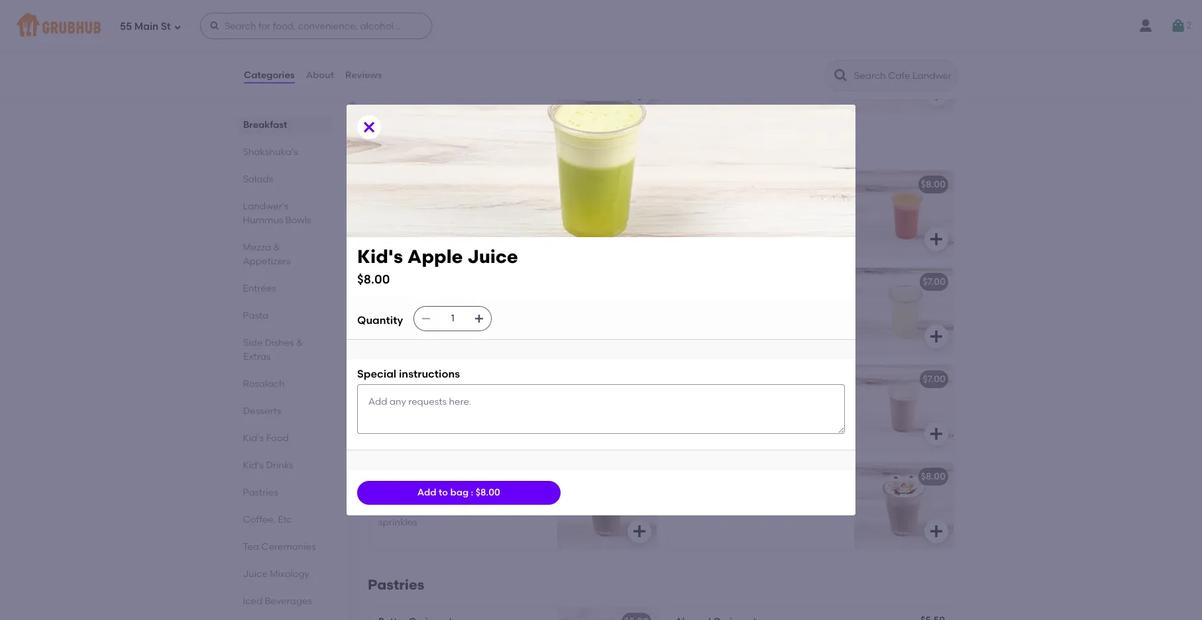 Task type: describe. For each thing, give the bounding box(es) containing it.
:
[[471, 487, 474, 498]]

kid's drinks tab
[[243, 459, 326, 473]]

mezza & appetizers
[[243, 242, 291, 267]]

nutella choco-chino image
[[558, 463, 657, 549]]

entrées
[[243, 283, 277, 294]]

cream inside mixed nutella with milk, marshmallows, whipped cream and sprinkles
[[490, 504, 520, 515]]

juice inside tab
[[243, 569, 268, 580]]

nutella choco-chino
[[379, 471, 475, 483]]

pastries tab
[[243, 486, 326, 500]]

1 milk from the left
[[403, 374, 421, 385]]

kid's chocolate milk
[[676, 374, 769, 385]]

categories button
[[243, 52, 295, 99]]

55
[[120, 20, 132, 32]]

kid's halloumi sticks
[[379, 34, 473, 45]]

hummus
[[243, 215, 284, 226]]

kid's milk
[[379, 374, 421, 385]]

reviews button
[[345, 52, 383, 99]]

2 milk from the left
[[750, 374, 769, 385]]

svg image for ice cream (2 scoops) image
[[929, 86, 945, 102]]

chino
[[448, 471, 475, 483]]

kid's food tab
[[243, 432, 326, 446]]

mezza
[[243, 242, 272, 253]]

salads tab
[[243, 172, 326, 186]]

landwer's
[[243, 201, 289, 212]]

mixed
[[379, 490, 405, 501]]

rosalach tab
[[243, 377, 326, 391]]

desserts tab
[[243, 404, 326, 418]]

kid's left orange on the left of page
[[379, 179, 401, 190]]

landwer's hummus bowls
[[243, 201, 312, 226]]

sprinkles inside mixed nutella with milk, marshmallows, whipped cream and sprinkles
[[379, 517, 418, 528]]

appetizers
[[243, 256, 291, 267]]

coffee, etc tab
[[243, 513, 326, 527]]

butter croissant image
[[558, 608, 657, 621]]

about
[[306, 70, 334, 81]]

$7.00 for kid's chocolate milk
[[923, 374, 946, 385]]

$7.00 button
[[668, 268, 954, 354]]

$7.00 for kid's milk
[[626, 374, 649, 385]]

kid's up fried
[[379, 34, 401, 45]]

side dishes & extras tab
[[243, 336, 326, 364]]

apple for kid's apple juice $8.00
[[408, 245, 463, 268]]

add to bag : $8.00
[[417, 487, 501, 498]]

side
[[379, 66, 397, 77]]

about button
[[305, 52, 335, 99]]

whipped inside mixed nutella with milk, marshmallows, whipped cream and sprinkles
[[449, 504, 488, 515]]

juice for kid's carrot juice
[[732, 179, 757, 190]]

food
[[266, 433, 289, 444]]

0 vertical spatial nutella
[[379, 471, 412, 483]]

apple for kid's apple juice
[[403, 277, 430, 288]]

with
[[676, 490, 696, 501]]

iced beverages
[[243, 596, 313, 607]]

kid's chocolate milk image
[[855, 365, 954, 452]]

etc
[[278, 514, 293, 526]]

kid's apple juice button
[[371, 268, 657, 354]]

main
[[134, 20, 159, 32]]

0 vertical spatial kid's drinks
[[368, 139, 450, 156]]

cream inside with marshmallows, whipped cream and sprinkles
[[810, 490, 840, 501]]

special instructions
[[357, 368, 460, 380]]

svg image for kid's halloumi sticks image
[[632, 86, 648, 102]]

reviews
[[345, 70, 382, 81]]

side dishes & extras
[[243, 337, 303, 363]]

& inside side dishes & extras
[[296, 337, 303, 349]]

shakshuka's tab
[[243, 145, 326, 159]]

marshmallows, inside mixed nutella with milk, marshmallows, whipped cream and sprinkles
[[379, 504, 446, 515]]

nutella inside mixed nutella with milk, marshmallows, whipped cream and sprinkles
[[407, 490, 440, 501]]

to
[[439, 487, 448, 498]]

whipped inside with marshmallows, whipped cream and sprinkles
[[769, 490, 808, 501]]

tea ceremonies tab
[[243, 540, 326, 554]]

iced
[[243, 596, 263, 607]]

quantity
[[357, 314, 403, 327]]

marshmallows, inside with marshmallows, whipped cream and sprinkles
[[699, 490, 766, 501]]

mixed nutella with milk, marshmallows, whipped cream and sprinkles
[[379, 490, 540, 528]]

search icon image
[[833, 68, 849, 84]]

kid's lemonade image
[[855, 268, 954, 354]]

fried halloumi cheese served with a side of vegetables
[[379, 53, 539, 77]]

entrées tab
[[243, 282, 326, 296]]

st
[[161, 20, 171, 32]]

pasta tab
[[243, 309, 326, 323]]

Special instructions text field
[[357, 385, 845, 434]]

special
[[357, 368, 397, 380]]

2 button
[[1171, 14, 1192, 38]]

side
[[243, 337, 263, 349]]

juice mixology
[[243, 569, 310, 580]]

landwer's hummus bowls tab
[[243, 200, 326, 227]]

sprinkles inside with marshmallows, whipped cream and sprinkles
[[696, 504, 735, 515]]

coffee, etc
[[243, 514, 293, 526]]

add
[[417, 487, 437, 498]]

with marshmallows, whipped cream and sprinkles
[[676, 490, 840, 515]]

fried
[[379, 53, 401, 64]]

and inside with marshmallows, whipped cream and sprinkles
[[676, 504, 693, 515]]

kid's apple juice image
[[558, 268, 657, 354]]

kid's inside kid's apple juice $8.00
[[357, 245, 403, 268]]

juice for kid's apple juice $8.00
[[468, 245, 518, 268]]



Task type: locate. For each thing, give the bounding box(es) containing it.
0 vertical spatial &
[[274, 242, 281, 253]]

kid's inside "button"
[[379, 277, 401, 288]]

kid's drinks up orange on the left of page
[[368, 139, 450, 156]]

svg image for the kid's milk image
[[632, 426, 648, 442]]

marshmallows, down add
[[379, 504, 446, 515]]

1 horizontal spatial sprinkles
[[696, 504, 735, 515]]

and
[[522, 504, 540, 515], [676, 504, 693, 515]]

$7.00 inside button
[[923, 277, 946, 288]]

Input item quantity number field
[[438, 307, 468, 331]]

tea
[[243, 542, 260, 553]]

chocolate
[[700, 374, 748, 385]]

halloumi
[[403, 34, 444, 45]]

1 horizontal spatial and
[[676, 504, 693, 515]]

0 horizontal spatial with
[[442, 490, 461, 501]]

juice inside "button"
[[432, 277, 457, 288]]

nutella down the nutella choco-chino
[[407, 490, 440, 501]]

1 horizontal spatial milk
[[750, 374, 769, 385]]

juice up kid's apple juice "button"
[[468, 245, 518, 268]]

instructions
[[399, 368, 460, 380]]

juice for kid's apple juice
[[432, 277, 457, 288]]

coffee,
[[243, 514, 276, 526]]

1 horizontal spatial &
[[296, 337, 303, 349]]

1 vertical spatial drinks
[[266, 460, 294, 471]]

1 horizontal spatial drinks
[[406, 139, 450, 156]]

vegetables
[[410, 66, 460, 77]]

of
[[399, 66, 408, 77]]

kid's drinks
[[368, 139, 450, 156], [243, 460, 294, 471]]

pasta
[[243, 310, 269, 322]]

apple inside kid's apple juice $8.00
[[408, 245, 463, 268]]

kid's drinks down kid's food at the bottom left of page
[[243, 460, 294, 471]]

nutella
[[379, 471, 412, 483], [407, 490, 440, 501]]

shakshuka's
[[243, 147, 298, 158]]

categories
[[244, 70, 295, 81]]

1 vertical spatial sprinkles
[[379, 517, 418, 528]]

0 vertical spatial apple
[[408, 245, 463, 268]]

apple
[[408, 245, 463, 268], [403, 277, 430, 288]]

kid's left food
[[243, 433, 264, 444]]

kid's down quantity
[[379, 374, 401, 385]]

kid's apple juice
[[379, 277, 457, 288]]

& inside mezza & appetizers
[[274, 242, 281, 253]]

salads
[[243, 174, 274, 185]]

juice inside kid's apple juice $8.00
[[468, 245, 518, 268]]

1 vertical spatial cream
[[490, 504, 520, 515]]

juice up input item quantity "number field" at the left of the page
[[432, 277, 457, 288]]

svg image
[[1171, 18, 1187, 34], [361, 119, 377, 135], [632, 231, 648, 247], [929, 231, 945, 247], [421, 314, 432, 324], [474, 314, 485, 324], [632, 329, 648, 345], [929, 329, 945, 345], [929, 426, 945, 442], [632, 524, 648, 540], [929, 524, 945, 540]]

$8.00 for the choco chino image
[[921, 471, 946, 483]]

apple inside "button"
[[403, 277, 430, 288]]

iced beverages tab
[[243, 595, 326, 609]]

0 horizontal spatial cream
[[490, 504, 520, 515]]

0 horizontal spatial whipped
[[449, 504, 488, 515]]

svg image inside 2 button
[[1171, 18, 1187, 34]]

sticks
[[446, 34, 473, 45]]

desserts
[[243, 406, 281, 417]]

1 vertical spatial with
[[442, 490, 461, 501]]

0 vertical spatial cream
[[810, 490, 840, 501]]

nutella up mixed
[[379, 471, 412, 483]]

1 horizontal spatial cream
[[810, 490, 840, 501]]

kid's halloumi sticks image
[[558, 25, 657, 111]]

served
[[479, 53, 510, 64]]

kid's apple juice $8.00
[[357, 245, 518, 287]]

rosalach
[[243, 379, 285, 390]]

kid's food
[[243, 433, 289, 444]]

1 horizontal spatial pastries
[[368, 577, 425, 593]]

Search Cafe Landwer search field
[[853, 70, 955, 82]]

choco chino image
[[855, 463, 954, 549]]

pastries
[[243, 487, 279, 499], [368, 577, 425, 593]]

1 horizontal spatial whipped
[[769, 490, 808, 501]]

whipped
[[769, 490, 808, 501], [449, 504, 488, 515]]

drinks up kid's orange juice
[[406, 139, 450, 156]]

juice mixology tab
[[243, 568, 326, 581]]

juice
[[440, 179, 465, 190], [732, 179, 757, 190], [468, 245, 518, 268], [432, 277, 457, 288], [243, 569, 268, 580]]

kid's down kid's food at the bottom left of page
[[243, 460, 264, 471]]

0 vertical spatial pastries
[[243, 487, 279, 499]]

& right "dishes"
[[296, 337, 303, 349]]

$8.00 inside kid's apple juice $8.00
[[357, 272, 390, 287]]

choco-
[[414, 471, 448, 483]]

55 main st
[[120, 20, 171, 32]]

a
[[533, 53, 539, 64]]

mezza & appetizers tab
[[243, 241, 326, 269]]

ceremonies
[[262, 542, 316, 553]]

halloumi
[[403, 53, 442, 64]]

$8.00 for kid's carrot juice image
[[921, 179, 946, 190]]

ice cream (2 scoops) image
[[855, 25, 954, 111]]

with inside fried halloumi cheese served with a side of vegetables
[[512, 53, 531, 64]]

marshmallows, right with
[[699, 490, 766, 501]]

drinks inside tab
[[266, 460, 294, 471]]

0 vertical spatial sprinkles
[[696, 504, 735, 515]]

0 horizontal spatial milk
[[403, 374, 421, 385]]

drinks down food
[[266, 460, 294, 471]]

0 vertical spatial drinks
[[406, 139, 450, 156]]

juice for kid's orange juice
[[440, 179, 465, 190]]

cheese
[[444, 53, 477, 64]]

with left a
[[512, 53, 531, 64]]

&
[[274, 242, 281, 253], [296, 337, 303, 349]]

0 horizontal spatial marshmallows,
[[379, 504, 446, 515]]

0 horizontal spatial pastries
[[243, 487, 279, 499]]

kid's up kid's apple juice on the left
[[357, 245, 403, 268]]

sprinkles down mixed
[[379, 517, 418, 528]]

pastries inside tab
[[243, 487, 279, 499]]

1 horizontal spatial with
[[512, 53, 531, 64]]

marshmallows,
[[699, 490, 766, 501], [379, 504, 446, 515]]

bag
[[450, 487, 469, 498]]

juice right the carrot
[[732, 179, 757, 190]]

1 vertical spatial pastries
[[368, 577, 425, 593]]

carrot
[[700, 179, 730, 190]]

0 vertical spatial marshmallows,
[[699, 490, 766, 501]]

1 horizontal spatial kid's drinks
[[368, 139, 450, 156]]

kid's carrot juice
[[676, 179, 757, 190]]

0 horizontal spatial drinks
[[266, 460, 294, 471]]

$8.00
[[624, 179, 649, 190], [921, 179, 946, 190], [357, 272, 390, 287], [921, 471, 946, 483], [476, 487, 501, 498]]

0 horizontal spatial &
[[274, 242, 281, 253]]

$7.00
[[923, 277, 946, 288], [626, 374, 649, 385], [923, 374, 946, 385]]

sprinkles down with
[[696, 504, 735, 515]]

& up appetizers
[[274, 242, 281, 253]]

kid's left chocolate
[[676, 374, 698, 385]]

2 and from the left
[[676, 504, 693, 515]]

kid's drinks inside tab
[[243, 460, 294, 471]]

tea ceremonies
[[243, 542, 316, 553]]

juice right orange on the left of page
[[440, 179, 465, 190]]

juice up iced
[[243, 569, 268, 580]]

0 vertical spatial with
[[512, 53, 531, 64]]

2
[[1187, 20, 1192, 31]]

milk
[[403, 374, 421, 385], [750, 374, 769, 385]]

sprinkles
[[696, 504, 735, 515], [379, 517, 418, 528]]

0 horizontal spatial sprinkles
[[379, 517, 418, 528]]

1 vertical spatial apple
[[403, 277, 430, 288]]

with
[[512, 53, 531, 64], [442, 490, 461, 501]]

svg image
[[209, 21, 220, 31], [173, 23, 181, 31], [632, 86, 648, 102], [929, 86, 945, 102], [632, 426, 648, 442]]

milk right special
[[403, 374, 421, 385]]

kid's orange juice
[[379, 179, 465, 190]]

0 vertical spatial whipped
[[769, 490, 808, 501]]

1 vertical spatial &
[[296, 337, 303, 349]]

main navigation navigation
[[0, 0, 1203, 52]]

kid's up kid's orange juice
[[368, 139, 403, 156]]

kid's orange juice image
[[558, 170, 657, 257]]

breakfast tab
[[243, 118, 326, 132]]

1 and from the left
[[522, 504, 540, 515]]

1 horizontal spatial marshmallows,
[[699, 490, 766, 501]]

cream
[[810, 490, 840, 501], [490, 504, 520, 515]]

kid's
[[379, 34, 401, 45], [368, 139, 403, 156], [379, 179, 401, 190], [676, 179, 698, 190], [357, 245, 403, 268], [379, 277, 401, 288], [379, 374, 401, 385], [676, 374, 698, 385], [243, 433, 264, 444], [243, 460, 264, 471]]

breakfast
[[243, 119, 287, 131]]

kid's milk image
[[558, 365, 657, 452]]

milk right chocolate
[[750, 374, 769, 385]]

1 vertical spatial nutella
[[407, 490, 440, 501]]

with left :
[[442, 490, 461, 501]]

orange
[[403, 179, 437, 190]]

0 horizontal spatial kid's drinks
[[243, 460, 294, 471]]

kid's carrot juice image
[[855, 170, 954, 257]]

dishes
[[265, 337, 294, 349]]

0 horizontal spatial and
[[522, 504, 540, 515]]

$8.00 for kid's orange juice image
[[624, 179, 649, 190]]

kid's up quantity
[[379, 277, 401, 288]]

kid's left the carrot
[[676, 179, 698, 190]]

milk,
[[463, 490, 484, 501]]

with inside mixed nutella with milk, marshmallows, whipped cream and sprinkles
[[442, 490, 461, 501]]

mixology
[[270, 569, 310, 580]]

beverages
[[265, 596, 313, 607]]

drinks
[[406, 139, 450, 156], [266, 460, 294, 471]]

1 vertical spatial kid's drinks
[[243, 460, 294, 471]]

extras
[[243, 351, 271, 363]]

apple up kid's apple juice on the left
[[408, 245, 463, 268]]

apple up quantity
[[403, 277, 430, 288]]

1 vertical spatial marshmallows,
[[379, 504, 446, 515]]

bowls
[[286, 215, 312, 226]]

and inside mixed nutella with milk, marshmallows, whipped cream and sprinkles
[[522, 504, 540, 515]]

1 vertical spatial whipped
[[449, 504, 488, 515]]



Task type: vqa. For each thing, say whether or not it's contained in the screenshot.
'Kid's Halloumi Sticks'
yes



